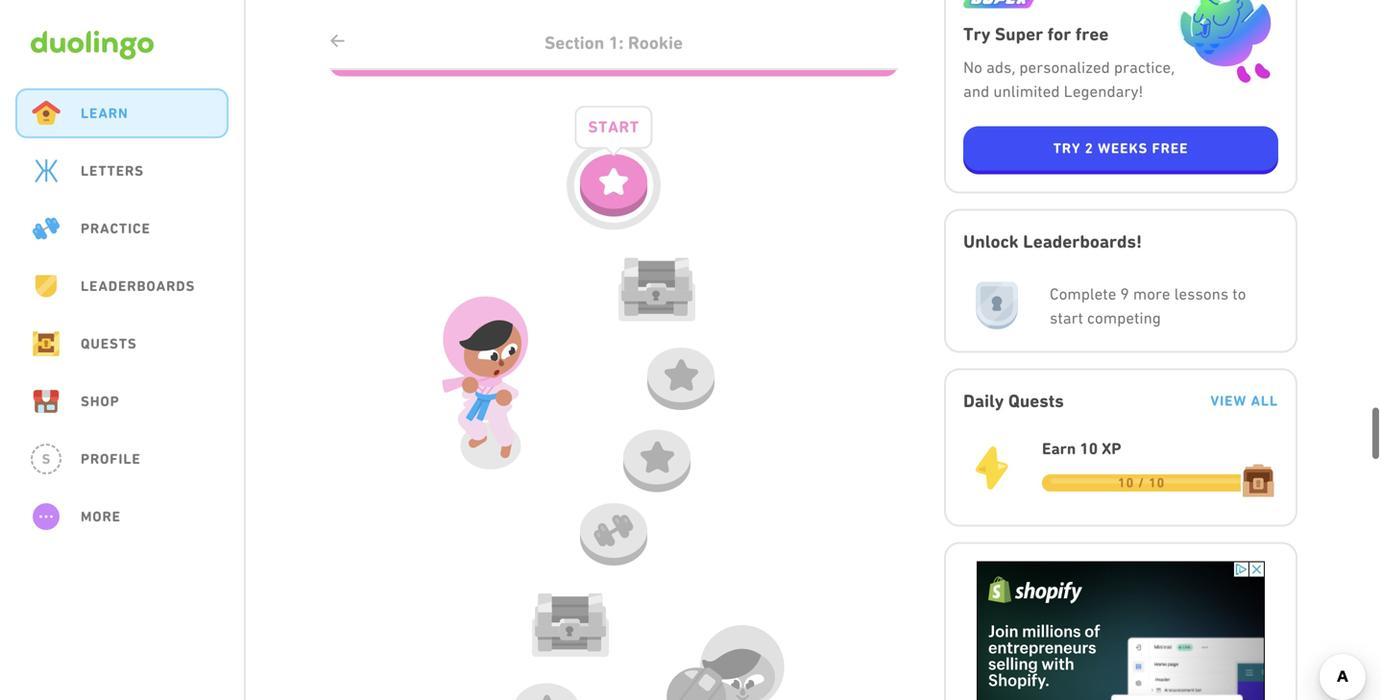 Task type: vqa. For each thing, say whether or not it's contained in the screenshot.
Write
no



Task type: locate. For each thing, give the bounding box(es) containing it.
0 horizontal spatial lesson image
[[527, 695, 567, 701]]

free right for
[[1076, 23, 1109, 44]]

complete
[[1050, 285, 1117, 303]]

people,
[[398, 32, 455, 53]]

profile
[[81, 451, 141, 467]]

try left 2
[[1054, 139, 1081, 156]]

try up no
[[964, 23, 991, 44]]

0 vertical spatial try
[[964, 23, 991, 44]]

start
[[1050, 309, 1084, 327]]

personalized
[[1020, 58, 1111, 76]]

0 vertical spatial free
[[1076, 23, 1109, 44]]

1 vertical spatial quests
[[1009, 390, 1065, 411]]

learn
[[81, 105, 128, 122]]

where
[[491, 32, 541, 53]]

0 vertical spatial quests
[[81, 335, 137, 352]]

xp
[[1102, 439, 1122, 458]]

try 2 weeks free button
[[964, 126, 1279, 174]]

free right "weeks"
[[1153, 139, 1189, 156]]

try
[[964, 23, 991, 44], [1054, 139, 1081, 156]]

1 vertical spatial lesson image
[[527, 695, 567, 701]]

view all
[[1211, 392, 1279, 409]]

lesson image
[[661, 359, 701, 392], [527, 695, 567, 701]]

start button
[[567, 106, 661, 230]]

unlimited
[[994, 82, 1060, 100]]

free inside button
[[1153, 139, 1189, 156]]

lessons
[[1175, 285, 1229, 303]]

you
[[545, 32, 573, 53]]

learn link
[[15, 88, 229, 138]]

leaderboards
[[81, 278, 195, 295]]

weeks
[[1098, 139, 1148, 156]]

all
[[1252, 392, 1279, 409]]

letters
[[81, 162, 144, 179]]

1 vertical spatial chest image
[[532, 582, 609, 669]]

leaderboards!
[[1024, 231, 1143, 252]]

9
[[1121, 285, 1130, 303]]

10
[[1080, 439, 1099, 458]]

0 horizontal spatial try
[[964, 23, 991, 44]]

progress bar
[[1043, 474, 1242, 492]]

lesson 1 of 5 image
[[594, 166, 634, 198]]

quests
[[81, 335, 137, 352], [1009, 390, 1065, 411]]

thank people, say where you are from
[[345, 32, 646, 53]]

to
[[1233, 285, 1247, 303]]

competing
[[1088, 309, 1162, 327]]

1 horizontal spatial chest image
[[619, 247, 696, 333]]

thank
[[345, 32, 393, 53]]

1 horizontal spatial lesson image
[[661, 359, 701, 392]]

practice link
[[15, 204, 229, 254]]

no ads, personalized practice, and unlimited legendary!
[[964, 58, 1175, 100]]

quests up shop
[[81, 335, 137, 352]]

earn 10 xp
[[1043, 439, 1122, 458]]

0 horizontal spatial chest image
[[532, 582, 609, 669]]

try inside button
[[1054, 139, 1081, 156]]

daily
[[964, 390, 1005, 411]]

1 vertical spatial free
[[1153, 139, 1189, 156]]

0 horizontal spatial quests
[[81, 335, 137, 352]]

1 horizontal spatial quests
[[1009, 390, 1065, 411]]

super
[[995, 23, 1044, 44]]

chest image
[[619, 247, 696, 333], [532, 582, 609, 669]]

1 vertical spatial try
[[1054, 139, 1081, 156]]

shop
[[81, 393, 120, 410]]

quests right daily
[[1009, 390, 1065, 411]]

1 horizontal spatial free
[[1153, 139, 1189, 156]]

letters link
[[15, 146, 229, 196]]

and
[[964, 82, 990, 100]]

free
[[1076, 23, 1109, 44], [1153, 139, 1189, 156]]

0 horizontal spatial free
[[1076, 23, 1109, 44]]

1 horizontal spatial try
[[1054, 139, 1081, 156]]

more
[[1134, 285, 1171, 303]]



Task type: describe. For each thing, give the bounding box(es) containing it.
free for try 2 weeks free
[[1153, 139, 1189, 156]]

complete 9 more lessons to start competing
[[1050, 285, 1247, 327]]

view all link
[[1211, 392, 1279, 409]]

free for try super for free
[[1076, 23, 1109, 44]]

view
[[1211, 392, 1247, 409]]

more
[[81, 508, 121, 525]]

earn
[[1043, 439, 1076, 458]]

0 vertical spatial lesson image
[[661, 359, 701, 392]]

daily quests
[[964, 390, 1065, 411]]

unlock
[[964, 231, 1019, 252]]

0 vertical spatial chest image
[[619, 247, 696, 333]]

unlock leaderboards!
[[964, 231, 1143, 252]]

leaderboards link
[[15, 261, 229, 311]]

try super for free
[[964, 23, 1109, 44]]

quests link
[[15, 319, 229, 369]]

practice
[[81, 220, 151, 237]]

practice image
[[594, 515, 634, 547]]

say
[[459, 32, 487, 53]]

try for try super for free
[[964, 23, 991, 44]]

no
[[964, 58, 983, 76]]

for
[[1048, 23, 1072, 44]]

are
[[577, 32, 604, 53]]

legendary!
[[1064, 82, 1144, 100]]

practice,
[[1115, 58, 1175, 76]]

section 1: rookie
[[545, 32, 683, 54]]

shop link
[[15, 377, 229, 427]]

more button
[[15, 492, 229, 542]]

lesson image
[[637, 441, 677, 474]]

2
[[1085, 139, 1094, 156]]

s
[[42, 451, 50, 467]]

try 2 weeks free
[[1054, 139, 1189, 156]]

from
[[608, 32, 646, 53]]

ads,
[[987, 58, 1016, 76]]

start
[[588, 118, 640, 137]]

try for try 2 weeks free
[[1054, 139, 1081, 156]]



